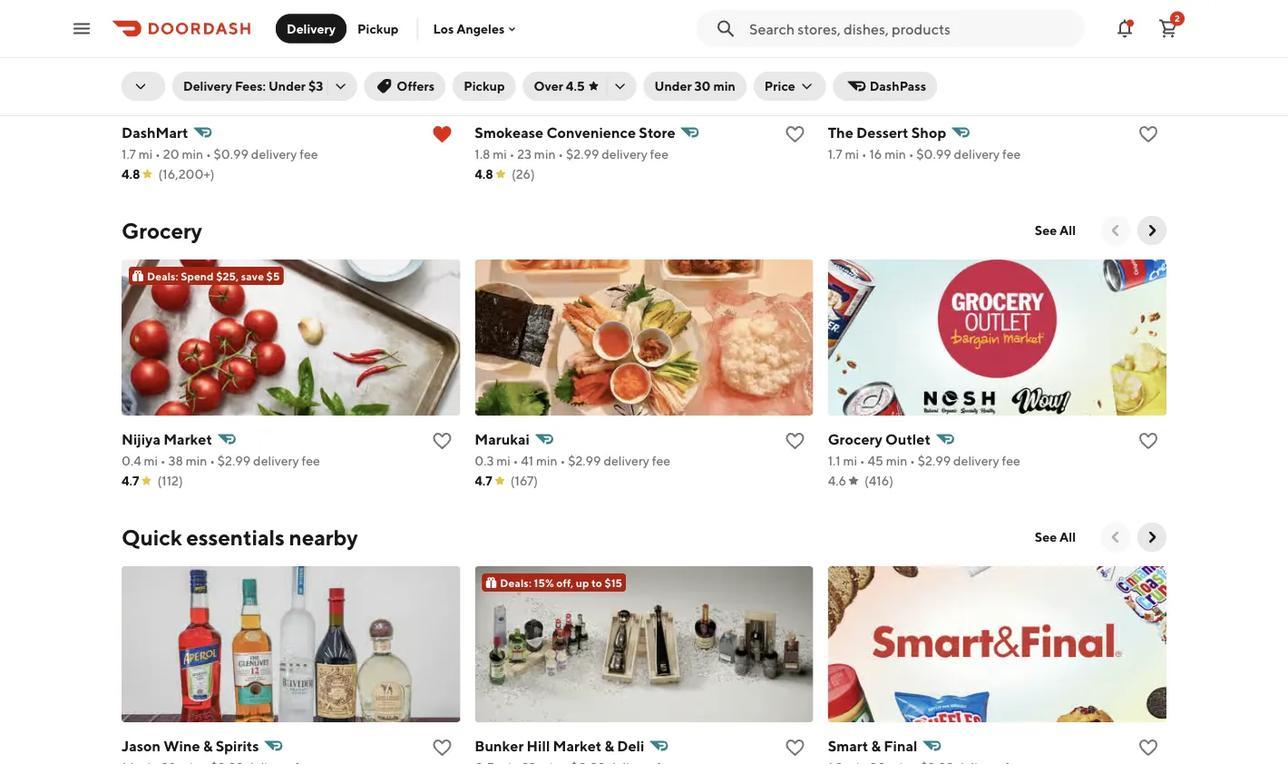 Task type: describe. For each thing, give the bounding box(es) containing it.
shop
[[912, 124, 947, 141]]

smokease convenience store
[[475, 124, 676, 141]]

4.8 for dashmart
[[122, 167, 140, 181]]

min for grocery outlet
[[886, 453, 908, 468]]

price
[[765, 78, 796, 93]]

spirits
[[216, 737, 259, 755]]

wine
[[164, 737, 200, 755]]

• down shop on the right top of the page
[[909, 147, 914, 162]]

click to add this store to your saved list image for grocery outlet
[[1138, 430, 1160, 452]]

1.7 mi • 16 min • $0.99 delivery fee
[[828, 147, 1021, 162]]

essentials
[[186, 524, 285, 550]]

min for marukai
[[536, 453, 558, 468]]

bunker hill market & deli
[[475, 737, 645, 755]]

2 button
[[1151, 10, 1187, 47]]

min for the dessert shop
[[885, 147, 906, 162]]

offers button
[[364, 72, 446, 101]]

delivery for delivery fees: under $3
[[183, 78, 232, 93]]

delivery for nijiya market
[[253, 453, 299, 468]]

• left 45
[[860, 453, 865, 468]]

smart
[[828, 737, 869, 755]]

& inside "link"
[[203, 737, 213, 755]]

deals: spend $25, save $5
[[147, 270, 280, 282]]

0.4 mi • 38 min • $2.99 delivery fee
[[122, 453, 320, 468]]

click to add this store to your saved list image for market
[[431, 430, 453, 452]]

45
[[868, 453, 884, 468]]

min inside button
[[714, 78, 736, 93]]

los
[[433, 21, 454, 36]]

up
[[576, 576, 589, 589]]

click to add this store to your saved list image for smokease convenience store
[[785, 123, 806, 145]]

38
[[168, 453, 183, 468]]

los angeles
[[433, 21, 505, 36]]

mi for smokease convenience store
[[493, 147, 507, 162]]

nijiya market
[[122, 431, 212, 448]]

1 horizontal spatial pickup
[[464, 78, 505, 93]]

1.1 mi • 45 min • $2.99 delivery fee
[[828, 453, 1021, 468]]

$5
[[266, 270, 280, 282]]

all for quick essentials nearby
[[1060, 529, 1076, 544]]

delivery for marukai
[[604, 453, 650, 468]]

fee for the dessert shop
[[1003, 147, 1021, 162]]

smart & final
[[828, 737, 918, 755]]

0.4
[[122, 453, 141, 468]]

4.6
[[828, 473, 847, 488]]

$25,
[[216, 270, 239, 282]]

1 under from the left
[[269, 78, 306, 93]]

min for smokease convenience store
[[534, 147, 556, 162]]

4.5
[[566, 78, 585, 93]]

see all link for grocery
[[1024, 216, 1087, 245]]

4.7 for nijiya market
[[122, 473, 139, 488]]

0.3 mi • 41 min • $2.99 delivery fee
[[475, 453, 671, 468]]

fee for dashmart
[[300, 147, 318, 162]]

• left 23
[[509, 147, 515, 162]]

delivery for grocery outlet
[[954, 453, 1000, 468]]

previous button of carousel image for grocery
[[1107, 221, 1125, 240]]

grocery outlet
[[828, 431, 931, 448]]

1.8 mi • 23 min • $2.99 delivery fee
[[475, 147, 669, 162]]

grocery link
[[122, 216, 202, 245]]

save
[[241, 270, 264, 282]]

grocery for grocery outlet
[[828, 431, 883, 448]]

$0.99 for the dessert shop
[[917, 147, 952, 162]]

price button
[[754, 72, 826, 101]]

$2.99 for smokease convenience store
[[566, 147, 599, 162]]

the
[[828, 124, 854, 141]]

see for grocery
[[1035, 223, 1057, 238]]

jason
[[122, 737, 161, 755]]

see all for grocery
[[1035, 223, 1076, 238]]

1.7 mi • 20 min • $0.99 delivery fee
[[122, 147, 318, 162]]

1 vertical spatial market
[[553, 737, 602, 755]]

hill
[[527, 737, 550, 755]]

delivery for smokease convenience store
[[602, 147, 648, 162]]

• up (16,200+)
[[206, 147, 211, 162]]

nearby
[[289, 524, 358, 550]]

(167)
[[511, 473, 538, 488]]

jason wine & spirits link
[[122, 733, 460, 764]]

$15
[[605, 576, 623, 589]]

click to add this store to your saved list image for jason wine & spirits
[[431, 737, 453, 759]]

jason wine & spirits
[[122, 737, 259, 755]]

smart & final link
[[828, 733, 1167, 764]]

to
[[592, 576, 602, 589]]

$2.99 for grocery outlet
[[918, 453, 951, 468]]

• left 41
[[513, 453, 519, 468]]

4.7 for marukai
[[475, 473, 493, 488]]

under 30 min
[[655, 78, 736, 93]]

1 items, open order cart image
[[1158, 18, 1180, 39]]

bunker
[[475, 737, 524, 755]]

angeles
[[457, 21, 505, 36]]

los angeles button
[[433, 21, 519, 36]]

dashmart
[[122, 124, 188, 141]]

deals: for nijiya
[[147, 270, 178, 282]]

offers
[[397, 78, 435, 93]]

delivery for delivery
[[287, 21, 336, 36]]

2 & from the left
[[605, 737, 614, 755]]

(26)
[[512, 167, 535, 181]]

• left 16
[[862, 147, 867, 162]]



Task type: vqa. For each thing, say whether or not it's contained in the screenshot.
15%
yes



Task type: locate. For each thing, give the bounding box(es) containing it.
1 1.7 from the left
[[122, 147, 136, 162]]

1 horizontal spatial click to add this store to your saved list image
[[785, 430, 806, 452]]

2 4.7 from the left
[[475, 473, 493, 488]]

0 vertical spatial market
[[164, 431, 212, 448]]

see all link for quick essentials nearby
[[1024, 523, 1087, 552]]

dashpass button
[[834, 72, 937, 101]]

quick essentials nearby
[[122, 524, 358, 550]]

min up (16,200+)
[[182, 147, 203, 162]]

0 horizontal spatial 1.7
[[122, 147, 136, 162]]

open menu image
[[71, 18, 93, 39]]

click to add this store to your saved list image
[[785, 123, 806, 145], [1138, 430, 1160, 452], [431, 737, 453, 759], [785, 737, 806, 759], [1138, 737, 1160, 759]]

• left the 20
[[155, 147, 161, 162]]

1 vertical spatial previous button of carousel image
[[1107, 528, 1125, 546]]

0 horizontal spatial $0.99
[[214, 147, 249, 162]]

under left 30
[[655, 78, 692, 93]]

mi right 0.3
[[497, 453, 511, 468]]

delivery button
[[276, 14, 347, 43]]

0 vertical spatial delivery
[[287, 21, 336, 36]]

20
[[163, 147, 179, 162]]

notification bell image
[[1114, 18, 1136, 39]]

$2.99
[[566, 147, 599, 162], [218, 453, 251, 468], [568, 453, 601, 468], [918, 453, 951, 468]]

click to add this store to your saved list image
[[1138, 123, 1160, 145], [431, 430, 453, 452], [785, 430, 806, 452]]

0 vertical spatial see
[[1035, 223, 1057, 238]]

• right 41
[[560, 453, 566, 468]]

1 & from the left
[[203, 737, 213, 755]]

$2.99 for nijiya market
[[218, 453, 251, 468]]

over 4.5
[[534, 78, 585, 93]]

16
[[870, 147, 882, 162]]

0 vertical spatial all
[[1060, 223, 1076, 238]]

1.7
[[122, 147, 136, 162], [828, 147, 843, 162]]

2 all from the top
[[1060, 529, 1076, 544]]

0 horizontal spatial market
[[164, 431, 212, 448]]

previous button of carousel image
[[1107, 221, 1125, 240], [1107, 528, 1125, 546]]

mi down dashmart
[[139, 147, 153, 162]]

pickup
[[358, 21, 399, 36], [464, 78, 505, 93]]

0 vertical spatial see all link
[[1024, 216, 1087, 245]]

click to remove this store from your saved list image
[[431, 123, 453, 145]]

deals: 15% off, up to $15
[[500, 576, 623, 589]]

1 vertical spatial all
[[1060, 529, 1076, 544]]

• down outlet
[[910, 453, 916, 468]]

min right 45
[[886, 453, 908, 468]]

the dessert shop
[[828, 124, 947, 141]]

previous button of carousel image left next button of carousel icon
[[1107, 221, 1125, 240]]

delivery
[[287, 21, 336, 36], [183, 78, 232, 93]]

pickup up offers button
[[358, 21, 399, 36]]

see
[[1035, 223, 1057, 238], [1035, 529, 1057, 544]]

4.8 for smokease convenience store
[[475, 167, 494, 181]]

delivery left the fees:
[[183, 78, 232, 93]]

$0.99 for dashmart
[[214, 147, 249, 162]]

marukai
[[475, 431, 530, 448]]

store
[[639, 124, 676, 141]]

see for quick essentials nearby
[[1035, 529, 1057, 544]]

$0.99 up (16,200+)
[[214, 147, 249, 162]]

(112)
[[157, 473, 183, 488]]

under inside button
[[655, 78, 692, 93]]

next button of carousel image
[[1143, 528, 1161, 546]]

1 horizontal spatial market
[[553, 737, 602, 755]]

mi
[[139, 147, 153, 162], [493, 147, 507, 162], [845, 147, 859, 162], [144, 453, 158, 468], [497, 453, 511, 468], [843, 453, 858, 468]]

$2.99 down outlet
[[918, 453, 951, 468]]

min right 30
[[714, 78, 736, 93]]

min right 23
[[534, 147, 556, 162]]

0 horizontal spatial click to add this store to your saved list image
[[431, 430, 453, 452]]

0 horizontal spatial 4.7
[[122, 473, 139, 488]]

$0.99
[[214, 147, 249, 162], [917, 147, 952, 162]]

1 horizontal spatial pickup button
[[453, 72, 516, 101]]

1 horizontal spatial 4.8
[[475, 167, 494, 181]]

previous button of carousel image left next button of carousel image at bottom
[[1107, 528, 1125, 546]]

see all link
[[1024, 216, 1087, 245], [1024, 523, 1087, 552]]

2 horizontal spatial &
[[872, 737, 881, 755]]

1 4.7 from the left
[[122, 473, 139, 488]]

4.7
[[122, 473, 139, 488], [475, 473, 493, 488]]

Store search: begin typing to search for stores available on DoorDash text field
[[750, 19, 1074, 39]]

mi right 1.8
[[493, 147, 507, 162]]

delivery inside delivery button
[[287, 21, 336, 36]]

$3
[[308, 78, 323, 93]]

min for nijiya market
[[186, 453, 207, 468]]

2 horizontal spatial click to add this store to your saved list image
[[1138, 123, 1160, 145]]

fees:
[[235, 78, 266, 93]]

23
[[517, 147, 532, 162]]

1 horizontal spatial &
[[605, 737, 614, 755]]

min right 16
[[885, 147, 906, 162]]

4.7 down 0.3
[[475, 473, 493, 488]]

1 vertical spatial pickup button
[[453, 72, 516, 101]]

mi for marukai
[[497, 453, 511, 468]]

delivery fees: under $3
[[183, 78, 323, 93]]

0 horizontal spatial 4.8
[[122, 167, 140, 181]]

delivery for dashmart
[[251, 147, 297, 162]]

$2.99 right 38
[[218, 453, 251, 468]]

all for grocery
[[1060, 223, 1076, 238]]

(416)
[[865, 473, 894, 488]]

delivery up $3
[[287, 21, 336, 36]]

30
[[695, 78, 711, 93]]

$2.99 down the smokease convenience store
[[566, 147, 599, 162]]

under 30 min button
[[644, 72, 747, 101]]

3 & from the left
[[872, 737, 881, 755]]

0 vertical spatial pickup
[[358, 21, 399, 36]]

dessert
[[857, 124, 909, 141]]

0 horizontal spatial pickup
[[358, 21, 399, 36]]

grocery up spend in the left top of the page
[[122, 217, 202, 243]]

deli
[[617, 737, 645, 755]]

click to add this store to your saved list image for dessert
[[1138, 123, 1160, 145]]

off,
[[557, 576, 574, 589]]

grocery up 45
[[828, 431, 883, 448]]

1 $0.99 from the left
[[214, 147, 249, 162]]

(16,200+)
[[158, 167, 215, 181]]

•
[[155, 147, 161, 162], [206, 147, 211, 162], [509, 147, 515, 162], [558, 147, 564, 162], [862, 147, 867, 162], [909, 147, 914, 162], [160, 453, 166, 468], [210, 453, 215, 468], [513, 453, 519, 468], [560, 453, 566, 468], [860, 453, 865, 468], [910, 453, 916, 468]]

quick essentials nearby link
[[122, 523, 358, 552]]

2 4.8 from the left
[[475, 167, 494, 181]]

1 vertical spatial see all link
[[1024, 523, 1087, 552]]

$2.99 for marukai
[[568, 453, 601, 468]]

1 see from the top
[[1035, 223, 1057, 238]]

1.7 down the
[[828, 147, 843, 162]]

mi for the dessert shop
[[845, 147, 859, 162]]

4.8 down 1.8
[[475, 167, 494, 181]]

& inside 'link'
[[872, 737, 881, 755]]

under left $3
[[269, 78, 306, 93]]

2 1.7 from the left
[[828, 147, 843, 162]]

over
[[534, 78, 564, 93]]

1 all from the top
[[1060, 223, 1076, 238]]

mi right 0.4
[[144, 453, 158, 468]]

min right 38
[[186, 453, 207, 468]]

1 4.8 from the left
[[122, 167, 140, 181]]

spend
[[181, 270, 214, 282]]

fee for nijiya market
[[302, 453, 320, 468]]

1.1
[[828, 453, 841, 468]]

mi for grocery outlet
[[843, 453, 858, 468]]

0 horizontal spatial delivery
[[183, 78, 232, 93]]

0 vertical spatial deals:
[[147, 270, 178, 282]]

2 see from the top
[[1035, 529, 1057, 544]]

outlet
[[886, 431, 931, 448]]

quick
[[122, 524, 182, 550]]

1 horizontal spatial 1.7
[[828, 147, 843, 162]]

fee for grocery outlet
[[1002, 453, 1021, 468]]

deals: left 15%
[[500, 576, 532, 589]]

0.3
[[475, 453, 494, 468]]

• left 38
[[160, 453, 166, 468]]

market up 38
[[164, 431, 212, 448]]

all left next button of carousel image at bottom
[[1060, 529, 1076, 544]]

1 horizontal spatial $0.99
[[917, 147, 952, 162]]

all left next button of carousel icon
[[1060, 223, 1076, 238]]

pickup button
[[347, 14, 410, 43], [453, 72, 516, 101]]

1 see all from the top
[[1035, 223, 1076, 238]]

15%
[[534, 576, 554, 589]]

0 horizontal spatial under
[[269, 78, 306, 93]]

4.7 down 0.4
[[122, 473, 139, 488]]

& left deli
[[605, 737, 614, 755]]

1 vertical spatial delivery
[[183, 78, 232, 93]]

0 horizontal spatial pickup button
[[347, 14, 410, 43]]

1 horizontal spatial under
[[655, 78, 692, 93]]

• down the smokease convenience store
[[558, 147, 564, 162]]

0 horizontal spatial &
[[203, 737, 213, 755]]

see all for quick essentials nearby
[[1035, 529, 1076, 544]]

market
[[164, 431, 212, 448], [553, 737, 602, 755]]

& left the final
[[872, 737, 881, 755]]

previous button of carousel image for quick essentials nearby
[[1107, 528, 1125, 546]]

2 previous button of carousel image from the top
[[1107, 528, 1125, 546]]

under
[[269, 78, 306, 93], [655, 78, 692, 93]]

mi for dashmart
[[139, 147, 153, 162]]

& right wine
[[203, 737, 213, 755]]

min right 41
[[536, 453, 558, 468]]

deals:
[[147, 270, 178, 282], [500, 576, 532, 589]]

2 $0.99 from the left
[[917, 147, 952, 162]]

4.8 down dashmart
[[122, 167, 140, 181]]

1 previous button of carousel image from the top
[[1107, 221, 1125, 240]]

2 see all from the top
[[1035, 529, 1076, 544]]

2
[[1175, 13, 1180, 24]]

41
[[521, 453, 534, 468]]

delivery
[[251, 147, 297, 162], [602, 147, 648, 162], [954, 147, 1000, 162], [253, 453, 299, 468], [604, 453, 650, 468], [954, 453, 1000, 468]]

click to add this store to your saved list image for bunker hill market & deli
[[785, 737, 806, 759]]

smokease
[[475, 124, 544, 141]]

2 see all link from the top
[[1024, 523, 1087, 552]]

mi left 16
[[845, 147, 859, 162]]

pickup button up smokease
[[453, 72, 516, 101]]

grocery for grocery
[[122, 217, 202, 243]]

$2.99 right 41
[[568, 453, 601, 468]]

0 vertical spatial see all
[[1035, 223, 1076, 238]]

1 vertical spatial see all
[[1035, 529, 1076, 544]]

mi for nijiya market
[[144, 453, 158, 468]]

bunker hill market & deli link
[[475, 733, 814, 764]]

1.7 for dashmart
[[122, 147, 136, 162]]

deals: for bunker
[[500, 576, 532, 589]]

pickup up smokease
[[464, 78, 505, 93]]

2 under from the left
[[655, 78, 692, 93]]

nijiya
[[122, 431, 161, 448]]

dashpass
[[870, 78, 927, 93]]

1.7 for the dessert shop
[[828, 147, 843, 162]]

market right hill
[[553, 737, 602, 755]]

fee for smokease convenience store
[[650, 147, 669, 162]]

1.8
[[475, 147, 490, 162]]

deals: left spend in the left top of the page
[[147, 270, 178, 282]]

over 4.5 button
[[523, 72, 637, 101]]

1 horizontal spatial delivery
[[287, 21, 336, 36]]

0 vertical spatial grocery
[[122, 217, 202, 243]]

fee
[[300, 147, 318, 162], [650, 147, 669, 162], [1003, 147, 1021, 162], [302, 453, 320, 468], [652, 453, 671, 468], [1002, 453, 1021, 468]]

see all
[[1035, 223, 1076, 238], [1035, 529, 1076, 544]]

$0.99 down shop on the right top of the page
[[917, 147, 952, 162]]

1 vertical spatial pickup
[[464, 78, 505, 93]]

1 horizontal spatial 4.7
[[475, 473, 493, 488]]

0 horizontal spatial grocery
[[122, 217, 202, 243]]

convenience
[[547, 124, 636, 141]]

1 horizontal spatial grocery
[[828, 431, 883, 448]]

0 horizontal spatial deals:
[[147, 270, 178, 282]]

• right 38
[[210, 453, 215, 468]]

pickup button up offers button
[[347, 14, 410, 43]]

grocery
[[122, 217, 202, 243], [828, 431, 883, 448]]

delivery for the dessert shop
[[954, 147, 1000, 162]]

mi right 1.1
[[843, 453, 858, 468]]

1 vertical spatial grocery
[[828, 431, 883, 448]]

1 see all link from the top
[[1024, 216, 1087, 245]]

final
[[884, 737, 918, 755]]

next button of carousel image
[[1143, 221, 1161, 240]]

1 vertical spatial deals:
[[500, 576, 532, 589]]

click to add this store to your saved list image for smart & final
[[1138, 737, 1160, 759]]

1 vertical spatial see
[[1035, 529, 1057, 544]]

1.7 down dashmart
[[122, 147, 136, 162]]

fee for marukai
[[652, 453, 671, 468]]

0 vertical spatial previous button of carousel image
[[1107, 221, 1125, 240]]

1 horizontal spatial deals:
[[500, 576, 532, 589]]

min for dashmart
[[182, 147, 203, 162]]

0 vertical spatial pickup button
[[347, 14, 410, 43]]



